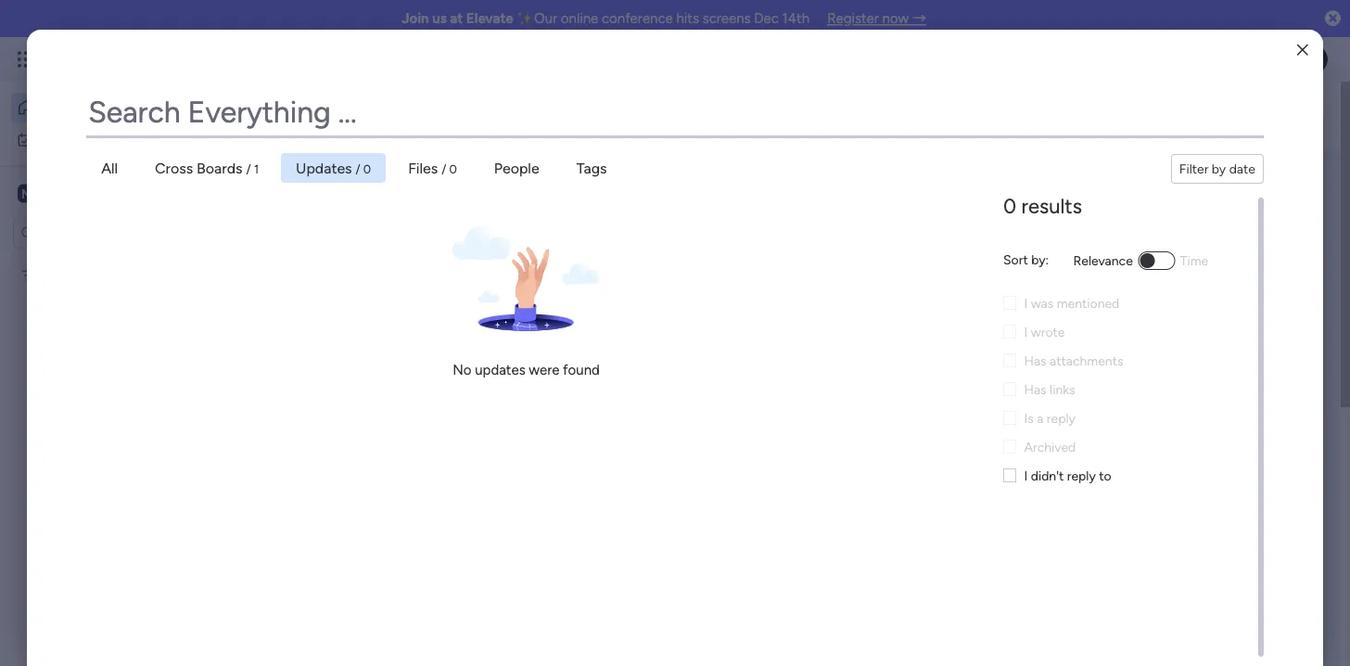 Task type: locate. For each thing, give the bounding box(es) containing it.
your inside good night, bob! quickly access your recent boards, inbox and workspaces
[[368, 117, 398, 135]]

no
[[453, 362, 472, 378]]

dapulse checkbox image for i wrote
[[1004, 324, 1017, 340]]

dapulse checkbox image
[[1004, 295, 1017, 311], [1004, 353, 1017, 368], [1004, 439, 1017, 455], [1004, 468, 1017, 483]]

dapulse x slim image
[[1295, 172, 1318, 194]]

circle o image inside complete profile link
[[1073, 306, 1085, 320]]

0 vertical spatial dapulse checkbox image
[[1004, 324, 1017, 340]]

dapulse checkbox image for i was mentioned
[[1004, 295, 1017, 311]]

0 inside the updates / 0
[[364, 161, 371, 176]]

→
[[913, 10, 927, 27]]

complete your profile
[[1073, 179, 1238, 199]]

reply inside is a reply link
[[1047, 410, 1076, 426]]

dapulse checkbox image inside i didn't reply to link
[[1004, 468, 1017, 483]]

0 right updates
[[364, 161, 371, 176]]

project management
[[44, 268, 165, 283]]

1 vertical spatial reply
[[1068, 468, 1097, 483]]

i left was
[[1025, 295, 1028, 311]]

2 dapulse checkbox image from the top
[[1004, 381, 1017, 397]]

complete
[[1073, 179, 1147, 199], [1091, 304, 1153, 321]]

recent
[[401, 117, 445, 135]]

circle o image inside enable desktop notifications link
[[1073, 259, 1085, 273]]

1 i from the top
[[1025, 295, 1028, 311]]

2 dapulse checkbox image from the top
[[1004, 353, 1017, 368]]

has down i wrote
[[1025, 353, 1047, 368]]

us
[[433, 10, 447, 27]]

option
[[0, 259, 237, 263]]

workflow
[[1132, 583, 1193, 601]]

dapulse checkbox image inside has links link
[[1004, 381, 1017, 397]]

dapulse checkbox image left is
[[1004, 410, 1017, 426]]

0 horizontal spatial 0
[[364, 161, 371, 176]]

made
[[1099, 605, 1136, 623]]

enable
[[1091, 257, 1133, 274]]

circle o image left enable
[[1073, 259, 1085, 273]]

tags
[[577, 159, 607, 177]]

workspace image
[[18, 183, 36, 204]]

people link
[[480, 153, 555, 183]]

1 vertical spatial complete
[[1091, 304, 1153, 321]]

your up made at the bottom right of page
[[1098, 583, 1128, 601]]

/ for files
[[442, 161, 447, 176]]

your
[[1151, 179, 1185, 199], [1139, 233, 1167, 250]]

templates
[[1140, 605, 1206, 623]]

reply right a
[[1047, 410, 1076, 426]]

1 vertical spatial circle o image
[[1073, 306, 1085, 320]]

0 vertical spatial circle o image
[[1073, 259, 1085, 273]]

0 vertical spatial complete
[[1073, 179, 1147, 199]]

dapulse checkbox image left i wrote
[[1004, 324, 1017, 340]]

register now → link
[[828, 10, 927, 27]]

is a reply link
[[1004, 408, 1245, 428]]

reply for didn't
[[1068, 468, 1097, 483]]

1 vertical spatial i
[[1025, 324, 1028, 340]]

your left recent
[[368, 117, 398, 135]]

dapulse checkbox image inside has attachments link
[[1004, 353, 1017, 368]]

date
[[1230, 161, 1256, 177]]

1 horizontal spatial /
[[356, 161, 361, 176]]

1 has from the top
[[1025, 353, 1047, 368]]

3 / from the left
[[442, 161, 447, 176]]

profile down "filter by date"
[[1189, 179, 1238, 199]]

time
[[1181, 252, 1209, 268]]

0 inside files / 0
[[450, 161, 457, 176]]

bob builder image
[[1299, 45, 1329, 74]]

0 vertical spatial your
[[1151, 179, 1185, 199]]

reply
[[1047, 410, 1076, 426], [1068, 468, 1097, 483]]

1 vertical spatial your
[[1098, 583, 1128, 601]]

dapulse checkbox image for archived
[[1004, 439, 1017, 455]]

circle o image
[[1073, 259, 1085, 273], [1073, 306, 1085, 320]]

join
[[402, 10, 429, 27]]

circle o image for complete
[[1073, 306, 1085, 320]]

access
[[318, 117, 364, 135]]

/ right updates
[[356, 161, 361, 176]]

1 / from the left
[[246, 161, 251, 176]]

3 i from the top
[[1025, 468, 1028, 483]]

home image
[[17, 98, 35, 117]]

Search in workspace field
[[39, 223, 155, 244]]

dapulse checkbox image inside i wrote link
[[1004, 324, 1017, 340]]

and
[[542, 117, 567, 135]]

3 dapulse checkbox image from the top
[[1004, 439, 1017, 455]]

0
[[364, 161, 371, 176], [450, 161, 457, 176], [1004, 194, 1017, 219]]

✨
[[517, 10, 531, 27]]

/ for updates
[[356, 161, 361, 176]]

3 dapulse checkbox image from the top
[[1004, 410, 1017, 426]]

join us at elevate ✨ our online conference hits screens dec 14th
[[402, 10, 810, 27]]

0 vertical spatial reply
[[1047, 410, 1076, 426]]

i wrote link
[[1004, 322, 1245, 341]]

elevate
[[467, 10, 514, 27]]

has left links
[[1025, 381, 1047, 397]]

2 vertical spatial dapulse checkbox image
[[1004, 410, 1017, 426]]

/ left 1
[[246, 161, 251, 176]]

/ inside the updates / 0
[[356, 161, 361, 176]]

dapulse checkbox image inside is a reply link
[[1004, 410, 1017, 426]]

circle o image right was
[[1073, 306, 1085, 320]]

add to favorites image
[[525, 376, 544, 395]]

sort
[[1004, 251, 1029, 267]]

dapulse checkbox image left has links
[[1004, 381, 1017, 397]]

/ right files
[[442, 161, 447, 176]]

dapulse checkbox image inside the i was mentioned link
[[1004, 295, 1017, 311]]

2 vertical spatial i
[[1025, 468, 1028, 483]]

1 vertical spatial your
[[1139, 233, 1167, 250]]

has attachments
[[1025, 353, 1124, 368]]

1 vertical spatial profile
[[1156, 304, 1196, 321]]

attachments
[[1050, 353, 1124, 368]]

your up desktop
[[1139, 233, 1167, 250]]

complete up i wrote link on the right
[[1091, 304, 1153, 321]]

0 horizontal spatial /
[[246, 161, 251, 176]]

i didn't reply to link
[[1004, 466, 1245, 485]]

complete up check circle image
[[1073, 179, 1147, 199]]

0 right files
[[450, 161, 457, 176]]

updates
[[296, 159, 352, 177]]

your down filter at top right
[[1151, 179, 1185, 199]]

2 / from the left
[[356, 161, 361, 176]]

profile down invite team members (0/1)
[[1156, 304, 1196, 321]]

1 vertical spatial has
[[1025, 381, 1047, 397]]

/
[[246, 161, 251, 176], [356, 161, 361, 176], [442, 161, 447, 176]]

0 vertical spatial has
[[1025, 353, 1047, 368]]

2 i from the top
[[1025, 324, 1028, 340]]

dapulse checkbox image
[[1004, 324, 1017, 340], [1004, 381, 1017, 397], [1004, 410, 1017, 426]]

dapulse checkbox image for has links
[[1004, 381, 1017, 397]]

reply left to
[[1068, 468, 1097, 483]]

4 dapulse checkbox image from the top
[[1004, 468, 1017, 483]]

management
[[89, 268, 165, 283]]

upload your photo
[[1091, 233, 1208, 250]]

1 vertical spatial dapulse checkbox image
[[1004, 381, 1017, 397]]

i left didn't
[[1025, 468, 1028, 483]]

tags link
[[562, 153, 622, 183]]

dapulse checkbox image inside archived link
[[1004, 439, 1017, 455]]

0 vertical spatial i
[[1025, 295, 1028, 311]]

screens
[[703, 10, 751, 27]]

time link
[[1167, 252, 1219, 268]]

team
[[1129, 280, 1163, 297]]

1 horizontal spatial your
[[1098, 583, 1128, 601]]

/ inside files / 0
[[442, 161, 447, 176]]

was
[[1032, 295, 1054, 311]]

filter
[[1180, 161, 1209, 177]]

invite
[[1091, 280, 1126, 297]]

close image
[[1298, 43, 1309, 57]]

0 vertical spatial your
[[368, 117, 398, 135]]

files / 0
[[408, 159, 457, 177]]

enable desktop notifications link
[[1073, 255, 1323, 276]]

None field
[[86, 89, 1265, 135]]

1 circle o image from the top
[[1073, 259, 1085, 273]]

0 horizontal spatial your
[[368, 117, 398, 135]]

2 circle o image from the top
[[1073, 306, 1085, 320]]

has links
[[1025, 381, 1076, 397]]

/ inside cross boards / 1
[[246, 161, 251, 176]]

main workspace
[[43, 185, 152, 202]]

0 left results on the right top of the page
[[1004, 194, 1017, 219]]

relevance link
[[1065, 252, 1148, 268]]

were
[[529, 362, 560, 378]]

i left wrote
[[1025, 324, 1028, 340]]

conference
[[602, 10, 673, 27]]

i
[[1025, 295, 1028, 311], [1025, 324, 1028, 340], [1025, 468, 1028, 483]]

has
[[1025, 353, 1047, 368], [1025, 381, 1047, 397]]

ready-
[[1056, 605, 1099, 623]]

1 horizontal spatial 0
[[450, 161, 457, 176]]

reply inside i didn't reply to link
[[1068, 468, 1097, 483]]

select product image
[[17, 50, 35, 69]]

i for i wrote
[[1025, 324, 1028, 340]]

good
[[264, 98, 297, 114]]

2 horizontal spatial /
[[442, 161, 447, 176]]

1 dapulse checkbox image from the top
[[1004, 295, 1017, 311]]

1 dapulse checkbox image from the top
[[1004, 324, 1017, 340]]

now
[[883, 10, 909, 27]]

2 horizontal spatial 0
[[1004, 194, 1017, 219]]

complete profile
[[1091, 304, 1196, 321]]

2 has from the top
[[1025, 381, 1047, 397]]

reply for a
[[1047, 410, 1076, 426]]



Task type: describe. For each thing, give the bounding box(es) containing it.
files
[[408, 159, 438, 177]]

boost
[[1056, 583, 1095, 601]]

0 vertical spatial profile
[[1189, 179, 1238, 199]]

i for i was mentioned
[[1025, 295, 1028, 311]]

i was mentioned
[[1025, 295, 1120, 311]]

0 for updates
[[364, 161, 371, 176]]

enable desktop notifications
[[1091, 257, 1273, 274]]

project
[[44, 268, 86, 283]]

invite team members (0/1)
[[1091, 280, 1258, 297]]

filter by date button
[[1172, 154, 1265, 184]]

my work button
[[11, 125, 199, 154]]

good night, bob! quickly access your recent boards, inbox and workspaces
[[264, 98, 650, 135]]

complete for complete your profile
[[1073, 179, 1147, 199]]

1
[[254, 161, 259, 176]]

online
[[561, 10, 599, 27]]

check circle image
[[1073, 211, 1085, 225]]

i was mentioned link
[[1004, 293, 1245, 313]]

no updates were found
[[453, 362, 600, 378]]

all link
[[86, 153, 133, 183]]

my
[[41, 132, 59, 148]]

found
[[563, 362, 600, 378]]

i for i didn't reply to
[[1025, 468, 1028, 483]]

my work
[[41, 132, 90, 148]]

desktop
[[1137, 257, 1188, 274]]

didn't
[[1032, 468, 1064, 483]]

dapulse checkbox image for i didn't reply to
[[1004, 468, 1017, 483]]

updates
[[475, 362, 526, 378]]

updates / 0
[[296, 159, 371, 177]]

quickly
[[264, 117, 315, 135]]

notifications
[[1192, 257, 1273, 274]]

inbox
[[501, 117, 538, 135]]

work
[[62, 132, 90, 148]]

results
[[1022, 194, 1083, 219]]

a
[[1038, 410, 1044, 426]]

circle o image for enable
[[1073, 259, 1085, 273]]

m
[[21, 186, 32, 201]]

0 results
[[1004, 194, 1083, 219]]

has attachments link
[[1004, 351, 1245, 370]]

mentioned
[[1057, 295, 1120, 311]]

photo
[[1171, 233, 1208, 250]]

has for has attachments
[[1025, 353, 1047, 368]]

dapulse checkbox image for is a reply
[[1004, 410, 1017, 426]]

complete for complete profile
[[1091, 304, 1153, 321]]

cross boards / 1
[[155, 159, 259, 177]]

with
[[1269, 583, 1298, 601]]

register now →
[[828, 10, 927, 27]]

register
[[828, 10, 879, 27]]

hits
[[677, 10, 700, 27]]

templates image image
[[1061, 438, 1306, 566]]

boards
[[197, 159, 243, 177]]

archived
[[1025, 439, 1077, 455]]

project management list box
[[0, 256, 237, 542]]

upload
[[1091, 233, 1136, 250]]

your for profile
[[1151, 179, 1185, 199]]

at
[[450, 10, 463, 27]]

our
[[535, 10, 558, 27]]

bob!
[[336, 98, 363, 114]]

archived link
[[1004, 437, 1245, 457]]

minutes
[[1212, 583, 1265, 601]]

Search Everything ... field
[[86, 89, 1265, 135]]

workspace selection element
[[18, 182, 155, 206]]

workspace
[[79, 185, 152, 202]]

i wrote
[[1025, 324, 1066, 340]]

to
[[1100, 468, 1112, 483]]

14th
[[783, 10, 810, 27]]

has for has links
[[1025, 381, 1047, 397]]

sort by:
[[1004, 251, 1050, 267]]

relevance
[[1074, 252, 1134, 268]]

night,
[[300, 98, 333, 114]]

boards,
[[449, 117, 498, 135]]

upload your photo link
[[1091, 231, 1323, 252]]

(0/1)
[[1228, 280, 1258, 297]]

complete profile link
[[1073, 302, 1323, 323]]

i didn't reply to
[[1025, 468, 1112, 483]]

0 for files
[[450, 161, 457, 176]]

your for photo
[[1139, 233, 1167, 250]]

cross
[[155, 159, 193, 177]]

by
[[1213, 161, 1227, 177]]

members
[[1166, 280, 1224, 297]]

dapulse checkbox image for has attachments
[[1004, 353, 1017, 368]]

in
[[1196, 583, 1208, 601]]

people
[[494, 159, 540, 177]]

is
[[1025, 410, 1034, 426]]

boost your workflow in minutes with ready-made templates
[[1056, 583, 1298, 623]]

dec
[[755, 10, 779, 27]]

main
[[43, 185, 75, 202]]

is a reply
[[1025, 410, 1076, 426]]

has links link
[[1004, 379, 1245, 399]]

your inside boost your workflow in minutes with ready-made templates
[[1098, 583, 1128, 601]]

invite team members (0/1) link
[[1091, 279, 1323, 300]]

filter by date
[[1180, 161, 1256, 177]]



Task type: vqa. For each thing, say whether or not it's contained in the screenshot.
/ within "Cross Boards / 1"
yes



